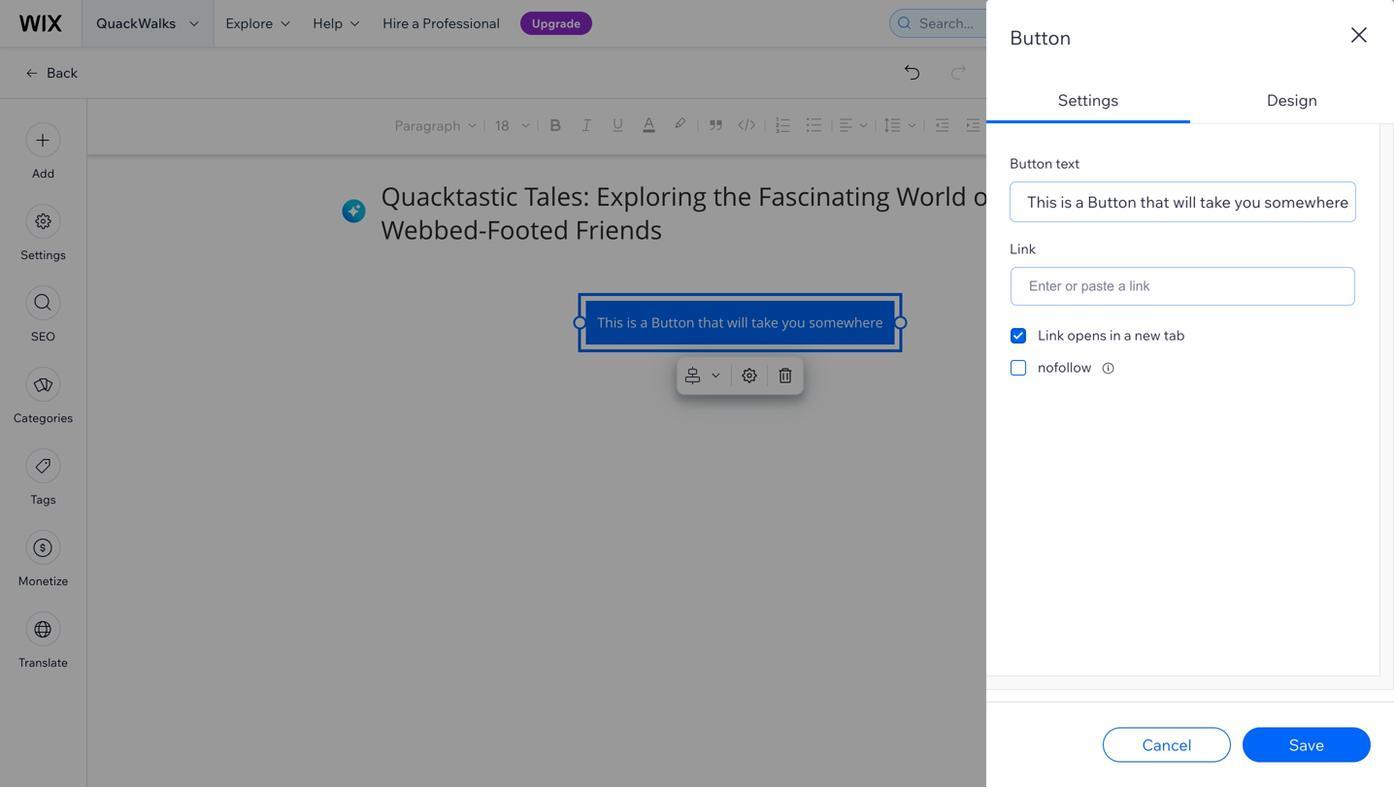 Task type: locate. For each thing, give the bounding box(es) containing it.
form
[[1011, 267, 1356, 395]]

form containing link opens in a new tab
[[1011, 267, 1356, 395]]

quackwalks
[[96, 15, 176, 32]]

hire
[[383, 15, 409, 32]]

tags button
[[26, 449, 61, 507]]

2 vertical spatial button
[[652, 314, 695, 332]]

a right hire
[[412, 15, 420, 32]]

link up "nofollow"
[[1038, 327, 1065, 344]]

button
[[1010, 25, 1072, 50], [1010, 155, 1053, 172], [652, 314, 695, 332]]

upgrade button
[[521, 12, 593, 35]]

a
[[412, 15, 420, 32], [641, 314, 648, 332], [1125, 327, 1132, 344]]

translate button
[[18, 612, 68, 670]]

this is a button that will take you somewhere button
[[586, 301, 895, 345]]

this is a button that will take you somewhere
[[598, 314, 884, 332]]

link
[[1010, 240, 1037, 257], [1038, 327, 1065, 344]]

link for link opens in a new tab
[[1038, 327, 1065, 344]]

0 vertical spatial settings button
[[987, 75, 1191, 123]]

0 horizontal spatial settings
[[20, 248, 66, 262]]

0 vertical spatial button
[[1010, 25, 1072, 50]]

Add a Catchy Title text field
[[381, 180, 1087, 247]]

somewhere
[[809, 314, 884, 332]]

settings
[[1059, 90, 1119, 110], [20, 248, 66, 262]]

settings button down add
[[20, 204, 66, 262]]

menu containing add
[[0, 111, 86, 682]]

settings button up text
[[987, 75, 1191, 123]]

link down button text
[[1010, 240, 1037, 257]]

tab list
[[987, 75, 1395, 691]]

tab list containing settings
[[987, 75, 1395, 691]]

1 horizontal spatial a
[[641, 314, 648, 332]]

settings button
[[987, 75, 1191, 123], [20, 204, 66, 262]]

0 horizontal spatial link
[[1010, 240, 1037, 257]]

professional
[[423, 15, 500, 32]]

1 vertical spatial settings
[[20, 248, 66, 262]]

0 vertical spatial link
[[1010, 240, 1037, 257]]

1 horizontal spatial link
[[1038, 327, 1065, 344]]

monetize button
[[18, 530, 68, 589]]

settings up seo button
[[20, 248, 66, 262]]

button for button text
[[1010, 155, 1053, 172]]

design button
[[1191, 75, 1395, 123]]

1 vertical spatial button
[[1010, 155, 1053, 172]]

save
[[1290, 736, 1325, 755]]

upgrade
[[532, 16, 581, 31]]

design
[[1268, 90, 1318, 110]]

e.g., Click here text field
[[1010, 182, 1357, 222]]

0 horizontal spatial settings button
[[20, 204, 66, 262]]

seo button
[[26, 286, 61, 344]]

link for link
[[1010, 240, 1037, 257]]

tab
[[1164, 327, 1186, 344]]

1 vertical spatial link
[[1038, 327, 1065, 344]]

settings up text
[[1059, 90, 1119, 110]]

cancel
[[1143, 736, 1192, 755]]

a right in
[[1125, 327, 1132, 344]]

will
[[728, 314, 748, 332]]

notes
[[1328, 118, 1366, 135]]

paragraph
[[395, 117, 461, 134]]

in
[[1110, 327, 1122, 344]]

2 horizontal spatial a
[[1125, 327, 1132, 344]]

that
[[699, 314, 724, 332]]

opens
[[1068, 327, 1107, 344]]

form inside settings tab panel
[[1011, 267, 1356, 395]]

link inside form
[[1038, 327, 1065, 344]]

settings inside menu
[[20, 248, 66, 262]]

settings inside button
[[1059, 90, 1119, 110]]

1 horizontal spatial settings
[[1059, 90, 1119, 110]]

button inside settings tab panel
[[1010, 155, 1053, 172]]

a inside button
[[641, 314, 648, 332]]

0 horizontal spatial a
[[412, 15, 420, 32]]

0 vertical spatial settings
[[1059, 90, 1119, 110]]

monetize
[[18, 574, 68, 589]]

notes button
[[1293, 114, 1372, 140]]

a right "is"
[[641, 314, 648, 332]]

back button
[[23, 64, 78, 82]]

menu
[[0, 111, 86, 682]]



Task type: vqa. For each thing, say whether or not it's contained in the screenshot.
Reports
no



Task type: describe. For each thing, give the bounding box(es) containing it.
cancel button
[[1103, 728, 1232, 763]]

save button
[[1243, 728, 1372, 763]]

Search... field
[[914, 10, 1128, 37]]

seo
[[31, 329, 55, 344]]

categories button
[[13, 367, 73, 425]]

add
[[32, 166, 55, 181]]

link opens in a new tab
[[1038, 327, 1186, 344]]

categories
[[13, 411, 73, 425]]

tags
[[30, 492, 56, 507]]

help
[[313, 15, 343, 32]]

add button
[[26, 122, 61, 181]]

help button
[[301, 0, 371, 47]]

Enter or paste a link url field
[[1011, 267, 1356, 306]]

paragraph button
[[391, 112, 480, 139]]

explore
[[226, 15, 273, 32]]

1 vertical spatial settings button
[[20, 204, 66, 262]]

settings tab panel
[[987, 123, 1395, 691]]

text
[[1056, 155, 1080, 172]]

hire a professional
[[383, 15, 500, 32]]

nofollow
[[1038, 359, 1092, 376]]

button text
[[1010, 155, 1080, 172]]

translate
[[18, 656, 68, 670]]

this
[[598, 314, 624, 332]]

you
[[782, 314, 806, 332]]

new
[[1135, 327, 1161, 344]]

hire a professional link
[[371, 0, 512, 47]]

a inside settings tab panel
[[1125, 327, 1132, 344]]

1 horizontal spatial settings button
[[987, 75, 1191, 123]]

button for button
[[1010, 25, 1072, 50]]

button inside button
[[652, 314, 695, 332]]

take
[[752, 314, 779, 332]]

back
[[47, 64, 78, 81]]

is
[[627, 314, 637, 332]]



